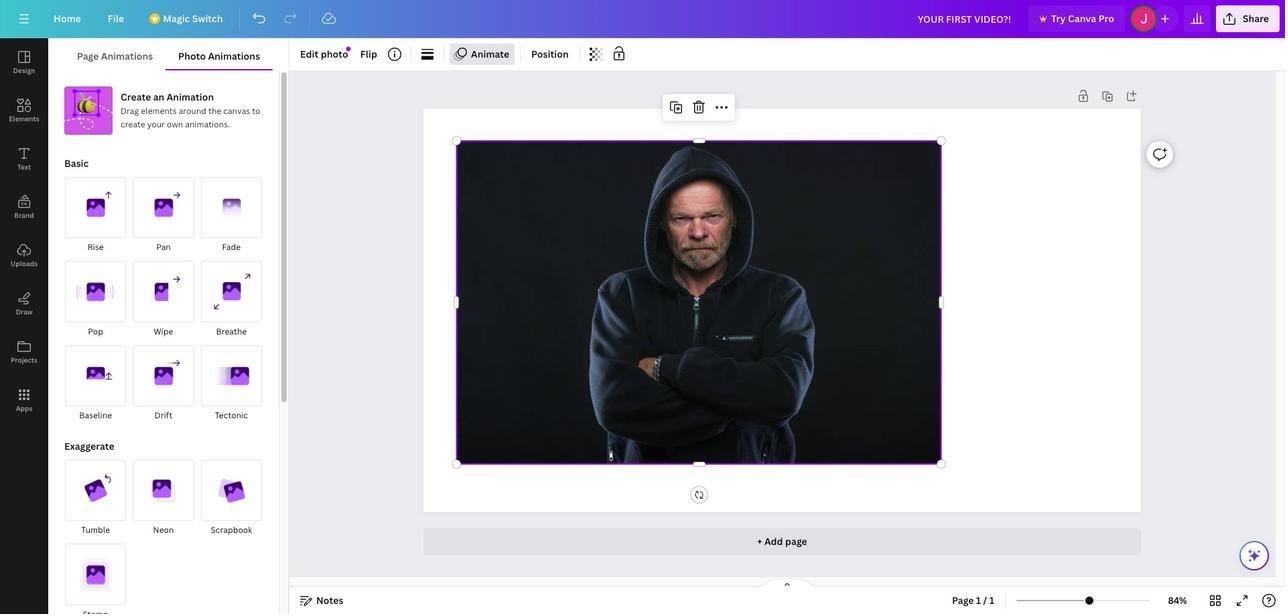 Task type: describe. For each thing, give the bounding box(es) containing it.
projects button
[[0, 328, 48, 376]]

home
[[54, 12, 81, 25]]

drift button
[[132, 344, 195, 423]]

baseline button
[[64, 344, 127, 423]]

+ add page
[[758, 535, 808, 548]]

animate
[[471, 48, 510, 60]]

file
[[108, 12, 124, 25]]

page for page animations
[[77, 50, 99, 62]]

try canva pro
[[1052, 12, 1115, 25]]

animations for page animations
[[101, 50, 153, 62]]

tumble
[[81, 524, 110, 536]]

notes button
[[295, 590, 349, 611]]

elements
[[9, 114, 39, 123]]

text
[[17, 162, 31, 172]]

rise button
[[64, 176, 127, 255]]

apps button
[[0, 376, 48, 424]]

position button
[[526, 44, 574, 65]]

tumble image
[[65, 460, 126, 521]]

animate button
[[450, 44, 515, 65]]

animation
[[167, 90, 214, 103]]

pop
[[88, 326, 103, 337]]

pro
[[1099, 12, 1115, 25]]

share button
[[1217, 5, 1280, 32]]

wipe image
[[133, 261, 194, 322]]

canva
[[1069, 12, 1097, 25]]

brand
[[14, 210, 34, 220]]

scrapbook
[[211, 524, 252, 536]]

magic
[[163, 12, 190, 25]]

pan image
[[133, 177, 194, 238]]

an
[[153, 90, 164, 103]]

add
[[765, 535, 783, 548]]

wipe
[[154, 326, 173, 337]]

animations for photo animations
[[208, 50, 260, 62]]

create
[[121, 90, 151, 103]]

breathe
[[216, 326, 247, 337]]

your
[[147, 119, 165, 130]]

baseline
[[79, 410, 112, 421]]

Design title text field
[[907, 5, 1024, 32]]

/
[[984, 594, 988, 607]]

neon image
[[133, 460, 194, 521]]

create
[[121, 119, 145, 130]]

brand button
[[0, 183, 48, 231]]

edit
[[300, 48, 319, 60]]

edit photo button
[[295, 44, 354, 65]]

1 1 from the left
[[977, 594, 982, 607]]

text button
[[0, 135, 48, 183]]

side panel tab list
[[0, 38, 48, 424]]

magic switch
[[163, 12, 223, 25]]

to
[[252, 105, 260, 117]]

page animations
[[77, 50, 153, 62]]

new image
[[346, 47, 351, 51]]

create an animation drag elements around the canvas to create your own animations.
[[121, 90, 260, 130]]

exaggerate
[[64, 440, 114, 453]]

pan
[[156, 242, 171, 253]]

tumble button
[[64, 459, 127, 538]]

rise image
[[65, 177, 126, 238]]

rise
[[88, 242, 104, 253]]

84%
[[1169, 594, 1188, 607]]

notes
[[316, 594, 344, 607]]

design button
[[0, 38, 48, 86]]

home link
[[43, 5, 92, 32]]

+
[[758, 535, 763, 548]]

projects
[[11, 355, 38, 365]]

fade button
[[200, 176, 263, 255]]

the
[[208, 105, 221, 117]]

neon
[[153, 524, 174, 536]]



Task type: locate. For each thing, give the bounding box(es) containing it.
drift image
[[133, 345, 194, 406]]

breathe image
[[201, 261, 262, 322]]

basic
[[64, 157, 89, 170]]

animations
[[101, 50, 153, 62], [208, 50, 260, 62]]

magic switch button
[[140, 5, 234, 32]]

breathe button
[[200, 260, 263, 339]]

+ add page button
[[424, 528, 1141, 555]]

stomp image
[[65, 544, 126, 605]]

uploads button
[[0, 231, 48, 280]]

1
[[977, 594, 982, 607], [990, 594, 995, 607]]

draw
[[16, 307, 33, 316]]

scrapbook image
[[201, 460, 262, 521]]

animations inside button
[[208, 50, 260, 62]]

pop button
[[64, 260, 127, 339]]

1 horizontal spatial animations
[[208, 50, 260, 62]]

0 horizontal spatial animations
[[101, 50, 153, 62]]

1 horizontal spatial 1
[[990, 594, 995, 607]]

neon button
[[132, 459, 195, 538]]

uploads
[[11, 259, 38, 268]]

edit photo
[[300, 48, 348, 60]]

1 right "/"
[[990, 594, 995, 607]]

design
[[13, 66, 35, 75]]

2 animations from the left
[[208, 50, 260, 62]]

animations right photo
[[208, 50, 260, 62]]

baseline image
[[65, 345, 126, 406]]

scrapbook button
[[200, 459, 263, 538]]

apps
[[16, 404, 32, 413]]

flip button
[[355, 44, 383, 65]]

tectonic
[[215, 410, 248, 421]]

try
[[1052, 12, 1066, 25]]

1 horizontal spatial page
[[953, 594, 974, 607]]

show pages image
[[755, 578, 820, 589]]

elements
[[141, 105, 177, 117]]

pan button
[[132, 176, 195, 255]]

photo
[[178, 50, 206, 62]]

wipe button
[[132, 260, 195, 339]]

animations inside button
[[101, 50, 153, 62]]

photo
[[321, 48, 348, 60]]

switch
[[192, 12, 223, 25]]

canvas
[[223, 105, 250, 117]]

main menu bar
[[0, 0, 1286, 38]]

1 animations from the left
[[101, 50, 153, 62]]

page 1 / 1
[[953, 594, 995, 607]]

animations down file dropdown button
[[101, 50, 153, 62]]

elements button
[[0, 86, 48, 135]]

photo animations
[[178, 50, 260, 62]]

draw button
[[0, 280, 48, 328]]

drift
[[155, 410, 173, 421]]

84% button
[[1156, 590, 1200, 611]]

around
[[179, 105, 207, 117]]

0 horizontal spatial page
[[77, 50, 99, 62]]

pop image
[[65, 261, 126, 322]]

own
[[167, 119, 183, 130]]

page down home link
[[77, 50, 99, 62]]

1 vertical spatial page
[[953, 594, 974, 607]]

page for page 1 / 1
[[953, 594, 974, 607]]

page animations button
[[64, 44, 166, 69]]

flip
[[360, 48, 377, 60]]

canva assistant image
[[1247, 548, 1263, 564]]

0 vertical spatial page
[[77, 50, 99, 62]]

tectonic button
[[200, 344, 263, 423]]

share
[[1243, 12, 1270, 25]]

try canva pro button
[[1029, 5, 1125, 32]]

fade image
[[201, 177, 262, 238]]

photo animations button
[[166, 44, 273, 69]]

fade
[[222, 242, 241, 253]]

animations.
[[185, 119, 230, 130]]

0 horizontal spatial 1
[[977, 594, 982, 607]]

drag
[[121, 105, 139, 117]]

tectonic image
[[201, 345, 262, 406]]

2 1 from the left
[[990, 594, 995, 607]]

page inside the page animations button
[[77, 50, 99, 62]]

1 left "/"
[[977, 594, 982, 607]]

page
[[77, 50, 99, 62], [953, 594, 974, 607]]

file button
[[97, 5, 135, 32]]

page
[[786, 535, 808, 548]]

position
[[532, 48, 569, 60]]

page left "/"
[[953, 594, 974, 607]]



Task type: vqa. For each thing, say whether or not it's contained in the screenshot.
'Pop' Image on the left of page
yes



